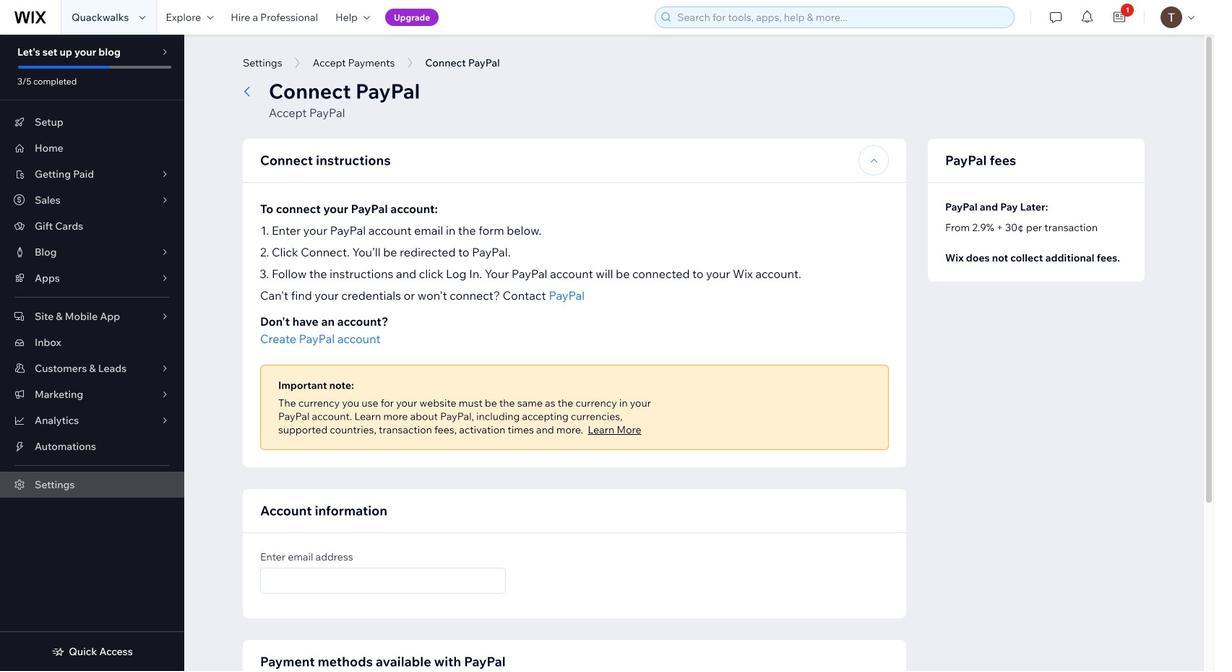 Task type: vqa. For each thing, say whether or not it's contained in the screenshot.
Field
yes



Task type: describe. For each thing, give the bounding box(es) containing it.
Search for tools, apps, help & more... field
[[673, 7, 1010, 27]]



Task type: locate. For each thing, give the bounding box(es) containing it.
sidebar element
[[0, 33, 184, 671]]

None field
[[265, 569, 501, 593]]



